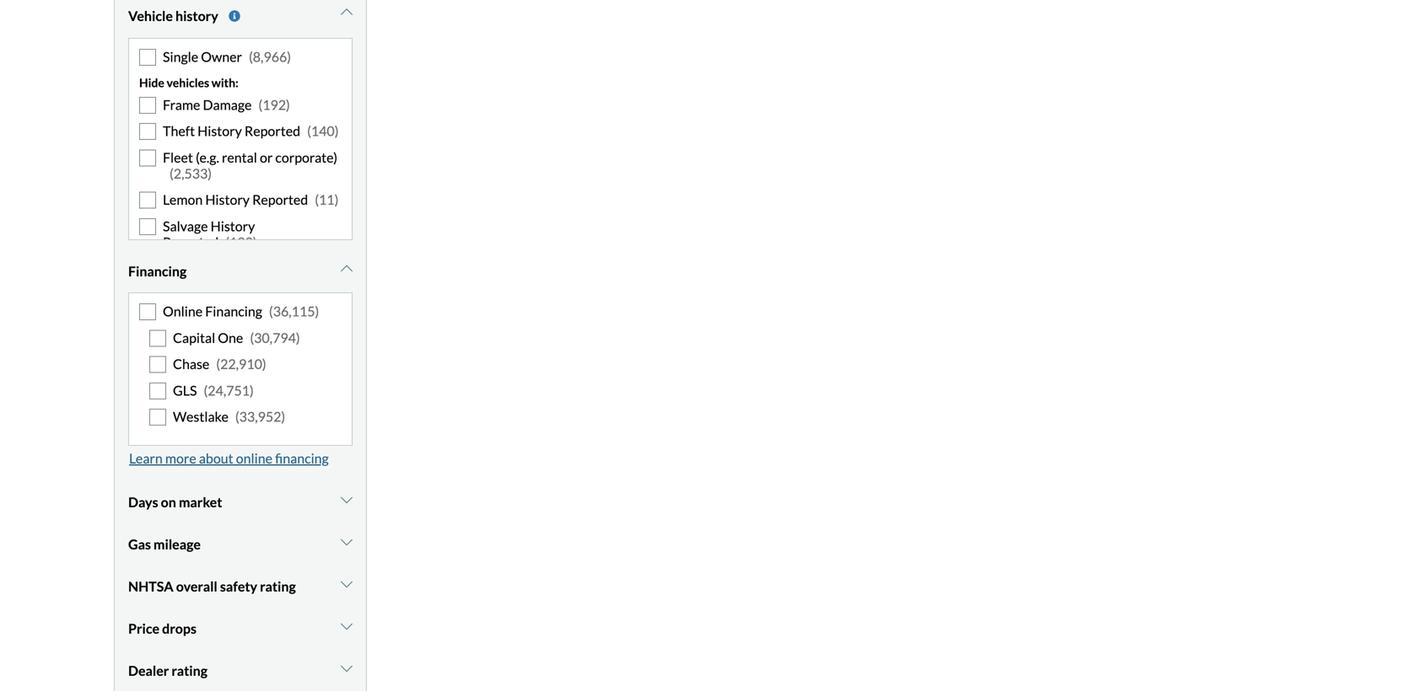 Task type: describe. For each thing, give the bounding box(es) containing it.
rental
[[222, 149, 257, 166]]

(24,751)
[[204, 382, 254, 399]]

days on market button
[[128, 482, 353, 524]]

vehicle history button
[[128, 0, 353, 38]]

gas mileage button
[[128, 524, 353, 566]]

dealer rating
[[128, 663, 207, 680]]

or
[[260, 149, 273, 166]]

history for salvage
[[211, 218, 255, 234]]

salvage
[[163, 218, 208, 234]]

financing inside "dropdown button"
[[128, 263, 187, 280]]

1 horizontal spatial financing
[[205, 303, 262, 320]]

history for lemon
[[205, 192, 250, 208]]

chevron down image for drops
[[341, 620, 353, 634]]

lemon
[[163, 192, 203, 208]]

nhtsa overall safety rating
[[128, 579, 296, 595]]

history for theft
[[198, 123, 242, 139]]

market
[[179, 494, 222, 511]]

gas mileage
[[128, 537, 201, 553]]

reported inside salvage history reported
[[163, 234, 219, 251]]

single owner (8,966)
[[163, 49, 291, 65]]

days
[[128, 494, 158, 511]]

(11)
[[315, 192, 339, 208]]

single
[[163, 49, 198, 65]]

chase
[[173, 356, 209, 372]]

reported for theft history reported
[[245, 123, 300, 139]]

(e.g.
[[196, 149, 219, 166]]

overall
[[176, 579, 217, 595]]

hide
[[139, 75, 164, 90]]

salvage history reported
[[163, 218, 255, 251]]

theft
[[163, 123, 195, 139]]

(8,966)
[[249, 49, 291, 65]]

hide vehicles with:
[[139, 75, 239, 90]]

chevron down image for financing
[[341, 262, 353, 276]]

price drops
[[128, 621, 196, 637]]

vehicles
[[167, 75, 209, 90]]

chevron down image for days on market
[[341, 494, 353, 507]]

safety
[[220, 579, 257, 595]]

chevron down image for dealer rating
[[341, 662, 353, 676]]

owner
[[201, 49, 242, 65]]

view more image
[[228, 10, 240, 22]]

1 horizontal spatial rating
[[260, 579, 296, 595]]

vehicle
[[128, 8, 173, 24]]

reported for lemon history reported
[[252, 192, 308, 208]]

online
[[163, 303, 203, 320]]



Task type: locate. For each thing, give the bounding box(es) containing it.
(199)
[[225, 234, 257, 251]]

days on market
[[128, 494, 222, 511]]

drops
[[162, 621, 196, 637]]

financing up online
[[128, 263, 187, 280]]

history down frame damage (192)
[[198, 123, 242, 139]]

history up salvage history reported
[[205, 192, 250, 208]]

(22,910)
[[216, 356, 266, 372]]

frame
[[163, 96, 200, 113]]

financing
[[275, 451, 329, 467]]

0 vertical spatial rating
[[260, 579, 296, 595]]

chevron down image inside financing "dropdown button"
[[341, 262, 353, 276]]

learn more about online financing button
[[128, 446, 330, 472]]

online financing (36,115)
[[163, 303, 319, 320]]

0 vertical spatial financing
[[128, 263, 187, 280]]

chevron down image inside gas mileage dropdown button
[[341, 536, 353, 549]]

frame damage (192)
[[163, 96, 290, 113]]

lemon history reported (11)
[[163, 192, 339, 208]]

price
[[128, 621, 159, 637]]

learn
[[129, 451, 163, 467]]

reported down or
[[252, 192, 308, 208]]

fleet
[[163, 149, 193, 166]]

chevron down image inside days on market dropdown button
[[341, 494, 353, 507]]

1 vertical spatial chevron down image
[[341, 620, 353, 634]]

2 vertical spatial reported
[[163, 234, 219, 251]]

chevron down image for nhtsa overall safety rating
[[341, 578, 353, 591]]

financing button
[[128, 251, 353, 293]]

chevron down image inside price drops dropdown button
[[341, 620, 353, 634]]

capital one (30,794)
[[173, 330, 300, 346]]

dealer rating button
[[128, 650, 353, 692]]

capital
[[173, 330, 215, 346]]

history inside salvage history reported
[[211, 218, 255, 234]]

2 chevron down image from the top
[[341, 620, 353, 634]]

more
[[165, 451, 196, 467]]

corporate)
[[275, 149, 337, 166]]

nhtsa
[[128, 579, 173, 595]]

5 chevron down image from the top
[[341, 662, 353, 676]]

chase (22,910)
[[173, 356, 266, 372]]

(2,533)
[[170, 165, 212, 182]]

chevron down image
[[341, 6, 353, 19], [341, 262, 353, 276], [341, 494, 353, 507], [341, 578, 353, 591], [341, 662, 353, 676]]

learn more about online financing
[[129, 451, 329, 467]]

financing
[[128, 263, 187, 280], [205, 303, 262, 320]]

(140)
[[307, 123, 339, 139]]

1 vertical spatial financing
[[205, 303, 262, 320]]

0 vertical spatial reported
[[245, 123, 300, 139]]

1 vertical spatial rating
[[172, 663, 207, 680]]

rating right safety at the left bottom of the page
[[260, 579, 296, 595]]

rating right dealer
[[172, 663, 207, 680]]

chevron down image inside dealer rating dropdown button
[[341, 662, 353, 676]]

reported
[[245, 123, 300, 139], [252, 192, 308, 208], [163, 234, 219, 251]]

2 vertical spatial history
[[211, 218, 255, 234]]

chevron down image for mileage
[[341, 536, 353, 549]]

3 chevron down image from the top
[[341, 494, 353, 507]]

1 chevron down image from the top
[[341, 6, 353, 19]]

0 horizontal spatial financing
[[128, 263, 187, 280]]

0 horizontal spatial rating
[[172, 663, 207, 680]]

one
[[218, 330, 243, 346]]

0 vertical spatial chevron down image
[[341, 536, 353, 549]]

about
[[199, 451, 233, 467]]

chevron down image
[[341, 536, 353, 549], [341, 620, 353, 634]]

nhtsa overall safety rating button
[[128, 566, 353, 608]]

history
[[198, 123, 242, 139], [205, 192, 250, 208], [211, 218, 255, 234]]

2 chevron down image from the top
[[341, 262, 353, 276]]

with:
[[212, 75, 239, 90]]

price drops button
[[128, 608, 353, 650]]

mileage
[[154, 537, 201, 553]]

reported down '(192)'
[[245, 123, 300, 139]]

dealer
[[128, 663, 169, 680]]

on
[[161, 494, 176, 511]]

1 vertical spatial reported
[[252, 192, 308, 208]]

1 chevron down image from the top
[[341, 536, 353, 549]]

(192)
[[258, 96, 290, 113]]

westlake
[[173, 409, 228, 425]]

(30,794)
[[250, 330, 300, 346]]

chevron down image inside nhtsa overall safety rating dropdown button
[[341, 578, 353, 591]]

4 chevron down image from the top
[[341, 578, 353, 591]]

online
[[236, 451, 272, 467]]

history down lemon history reported (11)
[[211, 218, 255, 234]]

rating
[[260, 579, 296, 595], [172, 663, 207, 680]]

history
[[175, 8, 218, 24]]

financing up capital one (30,794)
[[205, 303, 262, 320]]

gls (24,751)
[[173, 382, 254, 399]]

(33,952)
[[235, 409, 285, 425]]

gas
[[128, 537, 151, 553]]

westlake (33,952)
[[173, 409, 285, 425]]

gls
[[173, 382, 197, 399]]

chevron down image inside vehicle history "dropdown button"
[[341, 6, 353, 19]]

theft history reported (140)
[[163, 123, 339, 139]]

damage
[[203, 96, 252, 113]]

1 vertical spatial history
[[205, 192, 250, 208]]

0 vertical spatial history
[[198, 123, 242, 139]]

reported down 'lemon'
[[163, 234, 219, 251]]

vehicle history
[[128, 8, 218, 24]]

(36,115)
[[269, 303, 319, 320]]

fleet (e.g. rental or corporate) (2,533)
[[163, 149, 337, 182]]



Task type: vqa. For each thing, say whether or not it's contained in the screenshot.
chevron down image in the Financing Dropdown Button
yes



